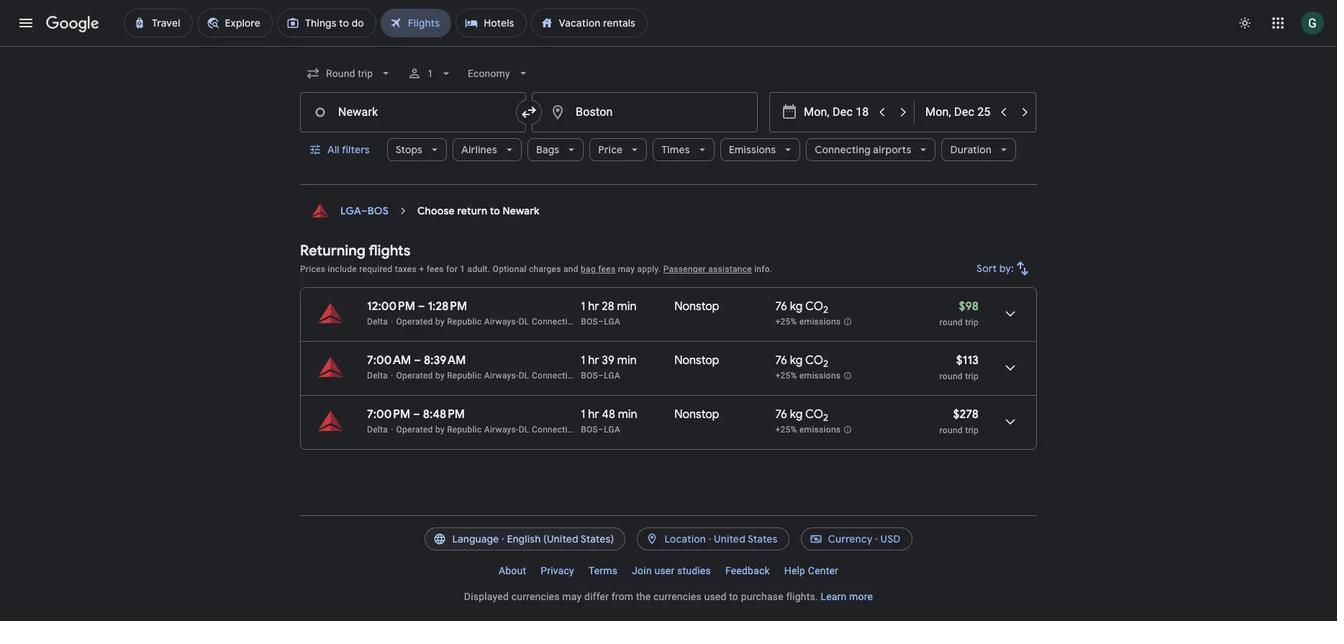 Task type: describe. For each thing, give the bounding box(es) containing it.
the
[[636, 591, 651, 602]]

bag
[[581, 264, 596, 274]]

$98
[[959, 299, 979, 314]]

more
[[849, 591, 873, 602]]

1 hr 48 min bos – lga
[[581, 407, 637, 435]]

12:00 pm – 1:28 pm
[[367, 299, 467, 314]]

bags
[[536, 143, 559, 156]]

operated by republic airways-dl connection-dl shuttle for 7:00 pm – 8:48 pm
[[396, 425, 622, 435]]

flights
[[369, 242, 411, 260]]

passenger
[[663, 264, 706, 274]]

stops button
[[387, 132, 447, 167]]

sort by: button
[[971, 251, 1037, 286]]

privacy
[[541, 565, 574, 577]]

1 for 8:39 am
[[581, 353, 585, 368]]

Return text field
[[926, 93, 992, 132]]

1 currencies from the left
[[512, 591, 560, 602]]

7:00 am – 8:39 am
[[367, 353, 466, 368]]

7:00 pm
[[367, 407, 410, 422]]

Departure time: 7:00 AM. text field
[[367, 353, 411, 368]]

price
[[598, 143, 623, 156]]

learn more link
[[821, 591, 873, 602]]

7:00 am
[[367, 353, 411, 368]]

8:48 pm
[[423, 407, 465, 422]]

1 hr 39 min bos – lga
[[581, 353, 637, 381]]

2 for $113
[[823, 358, 828, 370]]

flight details. leaves boston logan international airport at 12:00 pm on monday, december 25 and arrives at laguardia airport at 1:28 pm on monday, december 25. image
[[993, 297, 1028, 331]]

airways- for 8:48 pm
[[484, 425, 519, 435]]

76 for 1 hr 28 min
[[775, 299, 787, 314]]

12:00 pm
[[367, 299, 415, 314]]

Departure time: 7:00 PM. text field
[[367, 407, 410, 422]]

swap origin and destination. image
[[520, 104, 538, 121]]

from
[[612, 591, 634, 602]]

change appearance image
[[1228, 6, 1262, 40]]

states)
[[581, 533, 614, 546]]

states
[[748, 533, 778, 546]]

Arrival time: 8:48 PM. text field
[[423, 407, 465, 422]]

learn
[[821, 591, 847, 602]]

apply.
[[637, 264, 661, 274]]

united
[[714, 533, 746, 546]]

main menu image
[[17, 14, 35, 32]]

total duration 1 hr 48 min. element
[[581, 407, 675, 424]]

assistance
[[708, 264, 752, 274]]

$113
[[956, 353, 979, 368]]

operated for 12:00 pm
[[396, 317, 433, 327]]

prices
[[300, 264, 325, 274]]

required
[[359, 264, 393, 274]]

english (united states)
[[507, 533, 614, 546]]

connection- for 1 hr 28 min
[[532, 317, 580, 327]]

feedback
[[725, 565, 770, 577]]

adult.
[[468, 264, 490, 274]]

about
[[499, 565, 526, 577]]

48
[[602, 407, 615, 422]]

– left 1:28 pm
[[418, 299, 425, 314]]

airways- for 8:39 am
[[484, 371, 519, 381]]

taxes
[[395, 264, 417, 274]]

co for $113
[[805, 353, 823, 368]]

join user studies
[[632, 565, 711, 577]]

displayed currencies may differ from the currencies used to purchase flights. learn more
[[464, 591, 873, 602]]

2 for $98
[[823, 304, 828, 316]]

flight details. leaves boston logan international airport at 7:00 pm on monday, december 25 and arrives at laguardia airport at 8:48 pm on monday, december 25. image
[[993, 404, 1028, 439]]

join
[[632, 565, 652, 577]]

help
[[784, 565, 805, 577]]

connection- for 1 hr 39 min
[[532, 371, 580, 381]]

1 fees from the left
[[427, 264, 444, 274]]

28
[[602, 299, 614, 314]]

bos for 7:00 am – 8:39 am
[[581, 371, 598, 381]]

passenger assistance button
[[663, 264, 752, 274]]

language
[[452, 533, 499, 546]]

airlines
[[461, 143, 497, 156]]

278 US dollars text field
[[953, 407, 979, 422]]

by for 1:28 pm
[[435, 317, 445, 327]]

connecting airports button
[[806, 132, 936, 167]]

displayed
[[464, 591, 509, 602]]

sort
[[977, 262, 997, 275]]

– inside 1 hr 39 min bos – lga
[[598, 371, 604, 381]]

shuttle for 39
[[593, 371, 622, 381]]

usd
[[881, 533, 901, 546]]

may inside returning flights main content
[[618, 264, 635, 274]]

hr for 39
[[588, 353, 599, 368]]

76 for 1 hr 39 min
[[775, 353, 787, 368]]

Arrival time: 1:28 PM. text field
[[428, 299, 467, 314]]

purchase
[[741, 591, 784, 602]]

operated by republic airways-dl connection-dl shuttle for 7:00 am – 8:39 am
[[396, 371, 622, 381]]

kg for 1 hr 28 min
[[790, 299, 803, 314]]

$98 round trip
[[940, 299, 979, 327]]

stops
[[396, 143, 423, 156]]

republic for 8:39 am
[[447, 371, 482, 381]]

returning
[[300, 242, 366, 260]]

nonstop flight. element for 1 hr 39 min
[[675, 353, 719, 370]]

113 US dollars text field
[[956, 353, 979, 368]]

76 kg co 2 for $278
[[775, 407, 828, 424]]

2 fees from the left
[[598, 264, 616, 274]]

sort by:
[[977, 262, 1014, 275]]

returning flights
[[300, 242, 411, 260]]

lga for 12:00 pm – 1:28 pm
[[604, 317, 621, 327]]

flights.
[[786, 591, 818, 602]]

1 for 8:48 pm
[[581, 407, 585, 422]]

connecting airports
[[815, 143, 911, 156]]

Departure text field
[[804, 93, 870, 132]]

emissions
[[729, 143, 776, 156]]

help center
[[784, 565, 838, 577]]

+25% for 1 hr 28 min
[[775, 317, 797, 327]]

bags button
[[528, 132, 584, 167]]

bos up flights
[[368, 204, 389, 217]]

bag fees button
[[581, 264, 616, 274]]

leaves boston logan international airport at 12:00 pm on monday, december 25 and arrives at laguardia airport at 1:28 pm on monday, december 25. element
[[367, 299, 467, 314]]

terms
[[589, 565, 618, 577]]

about link
[[492, 559, 533, 582]]

emissions button
[[720, 132, 800, 167]]

english
[[507, 533, 541, 546]]

join user studies link
[[625, 559, 718, 582]]

min for 1 hr 48 min
[[618, 407, 637, 422]]

none search field containing all filters
[[300, 56, 1037, 185]]

newark
[[503, 204, 540, 217]]

total duration 1 hr 28 min. element
[[581, 299, 675, 316]]

all filters
[[327, 143, 370, 156]]

emissions for $278
[[800, 425, 841, 435]]

shuttle for 48
[[593, 425, 622, 435]]

0 horizontal spatial may
[[562, 591, 582, 602]]

times button
[[653, 132, 714, 167]]

total duration 1 hr 39 min. element
[[581, 353, 675, 370]]

+25% for 1 hr 39 min
[[775, 371, 797, 381]]

operated by republic airways-dl connection-dl shuttle for 12:00 pm – 1:28 pm
[[396, 317, 622, 327]]

airlines button
[[453, 132, 522, 167]]



Task type: locate. For each thing, give the bounding box(es) containing it.
2 operated from the top
[[396, 371, 433, 381]]

2 76 kg co 2 from the top
[[775, 353, 828, 370]]

39
[[602, 353, 615, 368]]

round inside $278 round trip
[[940, 425, 963, 435]]

hr inside 1 hr 48 min bos – lga
[[588, 407, 599, 422]]

fees right the bag
[[598, 264, 616, 274]]

3 nonstop flight. element from the top
[[675, 407, 719, 424]]

0 vertical spatial min
[[617, 299, 637, 314]]

1 republic from the top
[[447, 317, 482, 327]]

0 vertical spatial connection-
[[532, 317, 580, 327]]

delta down 7:00 am 'text field'
[[367, 371, 388, 381]]

None search field
[[300, 56, 1037, 185]]

2 76 from the top
[[775, 353, 787, 368]]

all
[[327, 143, 340, 156]]

1 76 from the top
[[775, 299, 787, 314]]

connection- left 1 hr 28 min bos – lga
[[532, 317, 580, 327]]

3 76 from the top
[[775, 407, 787, 422]]

bos for 12:00 pm – 1:28 pm
[[581, 317, 598, 327]]

currencies down join user studies
[[653, 591, 702, 602]]

round down "$113"
[[940, 371, 963, 381]]

– left 8:48 pm
[[413, 407, 420, 422]]

delta for 12:00 pm – 1:28 pm
[[367, 317, 388, 327]]

round
[[940, 317, 963, 327], [940, 371, 963, 381], [940, 425, 963, 435]]

1 nonstop from the top
[[675, 299, 719, 314]]

1 for 1:28 pm
[[581, 299, 585, 314]]

0 horizontal spatial currencies
[[512, 591, 560, 602]]

airways- for 1:28 pm
[[484, 317, 519, 327]]

2 for $278
[[823, 412, 828, 424]]

republic for 8:48 pm
[[447, 425, 482, 435]]

center
[[808, 565, 838, 577]]

hr for 48
[[588, 407, 599, 422]]

min inside 1 hr 39 min bos – lga
[[617, 353, 637, 368]]

by down arrival time: 8:48 pm. text box
[[435, 425, 445, 435]]

operated for 7:00 am
[[396, 371, 433, 381]]

0 vertical spatial kg
[[790, 299, 803, 314]]

2 trip from the top
[[965, 371, 979, 381]]

leaves boston logan international airport at 7:00 pm on monday, december 25 and arrives at laguardia airport at 8:48 pm on monday, december 25. element
[[367, 407, 465, 422]]

1 +25% from the top
[[775, 317, 797, 327]]

+25% emissions for $113
[[775, 371, 841, 381]]

hr
[[588, 299, 599, 314], [588, 353, 599, 368], [588, 407, 599, 422]]

nonstop for 1 hr 39 min
[[675, 353, 719, 368]]

round inside $113 round trip
[[940, 371, 963, 381]]

choose
[[417, 204, 455, 217]]

2 delta from the top
[[367, 371, 388, 381]]

republic for 1:28 pm
[[447, 317, 482, 327]]

hr inside 1 hr 39 min bos – lga
[[588, 353, 599, 368]]

by:
[[1000, 262, 1014, 275]]

None text field
[[300, 92, 526, 132], [532, 92, 758, 132], [300, 92, 526, 132], [532, 92, 758, 132]]

lga
[[340, 204, 361, 217], [604, 317, 621, 327], [604, 371, 621, 381], [604, 425, 621, 435]]

lga down the 48
[[604, 425, 621, 435]]

shuttle
[[593, 317, 622, 327], [593, 371, 622, 381], [593, 425, 622, 435]]

1 hr 28 min bos – lga
[[581, 299, 637, 327]]

1 operated by republic airways-dl connection-dl shuttle from the top
[[396, 317, 622, 327]]

delta
[[367, 317, 388, 327], [367, 371, 388, 381], [367, 425, 388, 435]]

operated down "7:00 pm – 8:48 pm"
[[396, 425, 433, 435]]

2 vertical spatial airways-
[[484, 425, 519, 435]]

1 vertical spatial 2
[[823, 358, 828, 370]]

– up returning flights
[[361, 204, 368, 217]]

include
[[328, 264, 357, 274]]

3 hr from the top
[[588, 407, 599, 422]]

lga down 39
[[604, 371, 621, 381]]

by for 8:48 pm
[[435, 425, 445, 435]]

2 vertical spatial 76
[[775, 407, 787, 422]]

0 vertical spatial delta
[[367, 317, 388, 327]]

operated by republic airways-dl connection-dl shuttle down 8:39 am text field
[[396, 371, 622, 381]]

1 vertical spatial to
[[729, 591, 738, 602]]

bos for 7:00 pm – 8:48 pm
[[581, 425, 598, 435]]

1 horizontal spatial currencies
[[653, 591, 702, 602]]

min
[[617, 299, 637, 314], [617, 353, 637, 368], [618, 407, 637, 422]]

3 operated by republic airways-dl connection-dl shuttle from the top
[[396, 425, 622, 435]]

lga inside 1 hr 39 min bos – lga
[[604, 371, 621, 381]]

2 currencies from the left
[[653, 591, 702, 602]]

1 button
[[402, 56, 459, 91]]

2 nonstop from the top
[[675, 353, 719, 368]]

nonstop flight. element for 1 hr 48 min
[[675, 407, 719, 424]]

+
[[419, 264, 424, 274]]

shuttle down the 48
[[593, 425, 622, 435]]

trip inside $278 round trip
[[965, 425, 979, 435]]

to
[[490, 204, 500, 217], [729, 591, 738, 602]]

3 operated from the top
[[396, 425, 433, 435]]

min for 1 hr 39 min
[[617, 353, 637, 368]]

0 vertical spatial round
[[940, 317, 963, 327]]

leaves boston logan international airport at 7:00 am on monday, december 25 and arrives at laguardia airport at 8:39 am on monday, december 25. element
[[367, 353, 466, 368]]

0 vertical spatial 76 kg co 2
[[775, 299, 828, 316]]

trip down "$113" 'text box'
[[965, 371, 979, 381]]

– down 39
[[598, 371, 604, 381]]

lga inside 1 hr 28 min bos – lga
[[604, 317, 621, 327]]

76 kg co 2 for $113
[[775, 353, 828, 370]]

trip
[[965, 317, 979, 327], [965, 371, 979, 381], [965, 425, 979, 435]]

bos inside 1 hr 39 min bos – lga
[[581, 371, 598, 381]]

2 vertical spatial nonstop
[[675, 407, 719, 422]]

co for $98
[[805, 299, 823, 314]]

98 US dollars text field
[[959, 299, 979, 314]]

1
[[428, 68, 434, 79], [460, 264, 465, 274], [581, 299, 585, 314], [581, 353, 585, 368], [581, 407, 585, 422]]

3 by from the top
[[435, 425, 445, 435]]

2 vertical spatial operated by republic airways-dl connection-dl shuttle
[[396, 425, 622, 435]]

3 airways- from the top
[[484, 425, 519, 435]]

connection- left 1 hr 48 min bos – lga
[[532, 425, 580, 435]]

76 kg co 2 for $98
[[775, 299, 828, 316]]

3 +25% from the top
[[775, 425, 797, 435]]

2 vertical spatial trip
[[965, 425, 979, 435]]

+25%
[[775, 317, 797, 327], [775, 371, 797, 381], [775, 425, 797, 435]]

privacy link
[[533, 559, 581, 582]]

1 vertical spatial min
[[617, 353, 637, 368]]

fees right +
[[427, 264, 444, 274]]

1 vertical spatial 76 kg co 2
[[775, 353, 828, 370]]

1 vertical spatial round
[[940, 371, 963, 381]]

2 co from the top
[[805, 353, 823, 368]]

1 nonstop flight. element from the top
[[675, 299, 719, 316]]

operated down leaves boston logan international airport at 12:00 pm on monday, december 25 and arrives at laguardia airport at 1:28 pm on monday, december 25. element
[[396, 317, 433, 327]]

2
[[823, 304, 828, 316], [823, 358, 828, 370], [823, 412, 828, 424]]

2 2 from the top
[[823, 358, 828, 370]]

republic down 8:39 am text field
[[447, 371, 482, 381]]

3 +25% emissions from the top
[[775, 425, 841, 435]]

by down 1:28 pm text field
[[435, 317, 445, 327]]

2 vertical spatial co
[[805, 407, 823, 422]]

2 vertical spatial +25%
[[775, 425, 797, 435]]

2 emissions from the top
[[800, 371, 841, 381]]

+25% emissions for $98
[[775, 317, 841, 327]]

1 2 from the top
[[823, 304, 828, 316]]

1 vertical spatial nonstop
[[675, 353, 719, 368]]

1 vertical spatial operated
[[396, 371, 433, 381]]

nonstop flight. element
[[675, 299, 719, 316], [675, 353, 719, 370], [675, 407, 719, 424]]

1 trip from the top
[[965, 317, 979, 327]]

$278 round trip
[[940, 407, 979, 435]]

min right 39
[[617, 353, 637, 368]]

nonstop for 1 hr 28 min
[[675, 299, 719, 314]]

0 vertical spatial shuttle
[[593, 317, 622, 327]]

3 round from the top
[[940, 425, 963, 435]]

dl
[[519, 317, 529, 327], [580, 317, 591, 327], [519, 371, 529, 381], [580, 371, 591, 381], [519, 425, 529, 435], [580, 425, 591, 435]]

trip for $278
[[965, 425, 979, 435]]

1 kg from the top
[[790, 299, 803, 314]]

connection- left 1 hr 39 min bos – lga
[[532, 371, 580, 381]]

1 emissions from the top
[[800, 317, 841, 327]]

lga for 7:00 am – 8:39 am
[[604, 371, 621, 381]]

2 by from the top
[[435, 371, 445, 381]]

3 2 from the top
[[823, 412, 828, 424]]

2 shuttle from the top
[[593, 371, 622, 381]]

2 vertical spatial round
[[940, 425, 963, 435]]

0 vertical spatial to
[[490, 204, 500, 217]]

choose return to newark
[[417, 204, 540, 217]]

0 vertical spatial hr
[[588, 299, 599, 314]]

1 co from the top
[[805, 299, 823, 314]]

filters
[[342, 143, 370, 156]]

1 vertical spatial delta
[[367, 371, 388, 381]]

0 vertical spatial operated
[[396, 317, 433, 327]]

2 vertical spatial +25% emissions
[[775, 425, 841, 435]]

used
[[704, 591, 727, 602]]

2 +25% from the top
[[775, 371, 797, 381]]

user
[[655, 565, 675, 577]]

bos down total duration 1 hr 28 min. element
[[581, 317, 598, 327]]

round for $278
[[940, 425, 963, 435]]

2 nonstop flight. element from the top
[[675, 353, 719, 370]]

trip down the $98 'text box'
[[965, 317, 979, 327]]

round down 278 us dollars text field
[[940, 425, 963, 435]]

2 vertical spatial min
[[618, 407, 637, 422]]

currency
[[828, 533, 873, 546]]

– inside 1 hr 48 min bos – lga
[[598, 425, 604, 435]]

3 trip from the top
[[965, 425, 979, 435]]

1 vertical spatial +25% emissions
[[775, 371, 841, 381]]

+25% emissions for $278
[[775, 425, 841, 435]]

by for 8:39 am
[[435, 371, 445, 381]]

0 vertical spatial emissions
[[800, 317, 841, 327]]

0 vertical spatial republic
[[447, 317, 482, 327]]

min for 1 hr 28 min
[[617, 299, 637, 314]]

trip inside $98 round trip
[[965, 317, 979, 327]]

1 inside 1 popup button
[[428, 68, 434, 79]]

+25% for 1 hr 48 min
[[775, 425, 797, 435]]

3 emissions from the top
[[800, 425, 841, 435]]

3 republic from the top
[[447, 425, 482, 435]]

round for $113
[[940, 371, 963, 381]]

2 republic from the top
[[447, 371, 482, 381]]

1 vertical spatial may
[[562, 591, 582, 602]]

2 vertical spatial kg
[[790, 407, 803, 422]]

1 connection- from the top
[[532, 317, 580, 327]]

currencies down privacy link
[[512, 591, 560, 602]]

lga up returning flights
[[340, 204, 361, 217]]

0 vertical spatial nonstop
[[675, 299, 719, 314]]

1 vertical spatial shuttle
[[593, 371, 622, 381]]

min right the 48
[[618, 407, 637, 422]]

Departure time: 12:00 PM. text field
[[367, 299, 415, 314]]

to right used
[[729, 591, 738, 602]]

differ
[[584, 591, 609, 602]]

shuttle down 39
[[593, 371, 622, 381]]

hr left 39
[[588, 353, 599, 368]]

1 inside 1 hr 39 min bos – lga
[[581, 353, 585, 368]]

1 vertical spatial republic
[[447, 371, 482, 381]]

round inside $98 round trip
[[940, 317, 963, 327]]

lga for 7:00 pm – 8:48 pm
[[604, 425, 621, 435]]

hr inside 1 hr 28 min bos – lga
[[588, 299, 599, 314]]

0 horizontal spatial fees
[[427, 264, 444, 274]]

1 by from the top
[[435, 317, 445, 327]]

help center link
[[777, 559, 846, 582]]

nonstop for 1 hr 48 min
[[675, 407, 719, 422]]

1 vertical spatial co
[[805, 353, 823, 368]]

delta down 7:00 pm
[[367, 425, 388, 435]]

1 vertical spatial hr
[[588, 353, 599, 368]]

1 hr from the top
[[588, 299, 599, 314]]

nonstop flight. element for 1 hr 28 min
[[675, 299, 719, 316]]

1 operated from the top
[[396, 317, 433, 327]]

– left '8:39 am'
[[414, 353, 421, 368]]

republic down arrival time: 8:48 pm. text box
[[447, 425, 482, 435]]

operated down 7:00 am – 8:39 am
[[396, 371, 433, 381]]

3 connection- from the top
[[532, 425, 580, 435]]

terms link
[[581, 559, 625, 582]]

lga – bos
[[340, 204, 389, 217]]

bos inside 1 hr 48 min bos – lga
[[581, 425, 598, 435]]

1 vertical spatial operated by republic airways-dl connection-dl shuttle
[[396, 371, 622, 381]]

hr left the 48
[[588, 407, 599, 422]]

1 airways- from the top
[[484, 317, 519, 327]]

emissions for $113
[[800, 371, 841, 381]]

to inside returning flights main content
[[490, 204, 500, 217]]

2 vertical spatial hr
[[588, 407, 599, 422]]

1 horizontal spatial fees
[[598, 264, 616, 274]]

price button
[[590, 132, 647, 167]]

2 operated by republic airways-dl connection-dl shuttle from the top
[[396, 371, 622, 381]]

76
[[775, 299, 787, 314], [775, 353, 787, 368], [775, 407, 787, 422]]

0 vertical spatial co
[[805, 299, 823, 314]]

trip inside $113 round trip
[[965, 371, 979, 381]]

2 vertical spatial shuttle
[[593, 425, 622, 435]]

kg
[[790, 299, 803, 314], [790, 353, 803, 368], [790, 407, 803, 422]]

3 delta from the top
[[367, 425, 388, 435]]

2 vertical spatial republic
[[447, 425, 482, 435]]

may left differ
[[562, 591, 582, 602]]

3 76 kg co 2 from the top
[[775, 407, 828, 424]]

trip for $98
[[965, 317, 979, 327]]

for
[[446, 264, 458, 274]]

3 shuttle from the top
[[593, 425, 622, 435]]

feedback link
[[718, 559, 777, 582]]

currencies
[[512, 591, 560, 602], [653, 591, 702, 602]]

0 vertical spatial trip
[[965, 317, 979, 327]]

$113 round trip
[[940, 353, 979, 381]]

hr left 28
[[588, 299, 599, 314]]

3 nonstop from the top
[[675, 407, 719, 422]]

duration button
[[942, 132, 1016, 167]]

1 vertical spatial by
[[435, 371, 445, 381]]

7:00 pm – 8:48 pm
[[367, 407, 465, 422]]

1 vertical spatial emissions
[[800, 371, 841, 381]]

0 vertical spatial nonstop flight. element
[[675, 299, 719, 316]]

co for $278
[[805, 407, 823, 422]]

2 kg from the top
[[790, 353, 803, 368]]

76 for 1 hr 48 min
[[775, 407, 787, 422]]

prices include required taxes + fees for 1 adult. optional charges and bag fees may apply. passenger assistance
[[300, 264, 752, 274]]

delta down 12:00 pm text box on the left
[[367, 317, 388, 327]]

united states
[[714, 533, 778, 546]]

1 vertical spatial kg
[[790, 353, 803, 368]]

returning flights main content
[[300, 196, 1037, 461]]

1 vertical spatial airways-
[[484, 371, 519, 381]]

1:28 pm
[[428, 299, 467, 314]]

shuttle down 28
[[593, 317, 622, 327]]

2 round from the top
[[940, 371, 963, 381]]

– down the 48
[[598, 425, 604, 435]]

trip for $113
[[965, 371, 979, 381]]

0 vertical spatial 2
[[823, 304, 828, 316]]

2 vertical spatial operated
[[396, 425, 433, 435]]

delta for 7:00 am – 8:39 am
[[367, 371, 388, 381]]

optional
[[493, 264, 527, 274]]

2 vertical spatial delta
[[367, 425, 388, 435]]

2 vertical spatial 76 kg co 2
[[775, 407, 828, 424]]

0 vertical spatial operated by republic airways-dl connection-dl shuttle
[[396, 317, 622, 327]]

emissions
[[800, 317, 841, 327], [800, 371, 841, 381], [800, 425, 841, 435]]

– down 28
[[598, 317, 604, 327]]

2 hr from the top
[[588, 353, 599, 368]]

2 vertical spatial connection-
[[532, 425, 580, 435]]

republic
[[447, 317, 482, 327], [447, 371, 482, 381], [447, 425, 482, 435]]

round for $98
[[940, 317, 963, 327]]

3 co from the top
[[805, 407, 823, 422]]

min inside 1 hr 48 min bos – lga
[[618, 407, 637, 422]]

operated by republic airways-dl connection-dl shuttle down optional
[[396, 317, 622, 327]]

min right 28
[[617, 299, 637, 314]]

1 +25% emissions from the top
[[775, 317, 841, 327]]

$278
[[953, 407, 979, 422]]

operated by republic airways-dl connection-dl shuttle
[[396, 317, 622, 327], [396, 371, 622, 381], [396, 425, 622, 435]]

min inside 1 hr 28 min bos – lga
[[617, 299, 637, 314]]

to right return
[[490, 204, 500, 217]]

1 shuttle from the top
[[593, 317, 622, 327]]

1 inside 1 hr 48 min bos – lga
[[581, 407, 585, 422]]

emissions for $98
[[800, 317, 841, 327]]

bos inside 1 hr 28 min bos – lga
[[581, 317, 598, 327]]

+25% emissions
[[775, 317, 841, 327], [775, 371, 841, 381], [775, 425, 841, 435]]

2 vertical spatial emissions
[[800, 425, 841, 435]]

republic down 1:28 pm text field
[[447, 317, 482, 327]]

trip down 278 us dollars text field
[[965, 425, 979, 435]]

(united
[[543, 533, 579, 546]]

0 vertical spatial 76
[[775, 299, 787, 314]]

1 delta from the top
[[367, 317, 388, 327]]

2 connection- from the top
[[532, 371, 580, 381]]

1 round from the top
[[940, 317, 963, 327]]

1 vertical spatial connection-
[[532, 371, 580, 381]]

2 vertical spatial nonstop flight. element
[[675, 407, 719, 424]]

kg for 1 hr 48 min
[[790, 407, 803, 422]]

operated by republic airways-dl connection-dl shuttle down arrival time: 8:48 pm. text box
[[396, 425, 622, 435]]

bos down total duration 1 hr 39 min. element
[[581, 371, 598, 381]]

all filters button
[[300, 132, 381, 167]]

duration
[[950, 143, 992, 156]]

lga inside 1 hr 48 min bos – lga
[[604, 425, 621, 435]]

1 inside 1 hr 28 min bos – lga
[[581, 299, 585, 314]]

charges
[[529, 264, 561, 274]]

– inside 1 hr 28 min bos – lga
[[598, 317, 604, 327]]

1 vertical spatial trip
[[965, 371, 979, 381]]

round down the $98 'text box'
[[940, 317, 963, 327]]

1 vertical spatial +25%
[[775, 371, 797, 381]]

Arrival time: 8:39 AM. text field
[[424, 353, 466, 368]]

1 vertical spatial nonstop flight. element
[[675, 353, 719, 370]]

lga down 28
[[604, 317, 621, 327]]

0 vertical spatial by
[[435, 317, 445, 327]]

0 vertical spatial +25% emissions
[[775, 317, 841, 327]]

may left apply.
[[618, 264, 635, 274]]

0 horizontal spatial to
[[490, 204, 500, 217]]

studies
[[677, 565, 711, 577]]

and
[[564, 264, 579, 274]]

1 horizontal spatial to
[[729, 591, 738, 602]]

airways-
[[484, 317, 519, 327], [484, 371, 519, 381], [484, 425, 519, 435]]

0 vertical spatial may
[[618, 264, 635, 274]]

operated for 7:00 pm
[[396, 425, 433, 435]]

times
[[662, 143, 690, 156]]

2 vertical spatial by
[[435, 425, 445, 435]]

by down 8:39 am text field
[[435, 371, 445, 381]]

1 horizontal spatial may
[[618, 264, 635, 274]]

2 vertical spatial 2
[[823, 412, 828, 424]]

2 airways- from the top
[[484, 371, 519, 381]]

hr for 28
[[588, 299, 599, 314]]

2 +25% emissions from the top
[[775, 371, 841, 381]]

0 vertical spatial +25%
[[775, 317, 797, 327]]

connection- for 1 hr 48 min
[[532, 425, 580, 435]]

0 vertical spatial airways-
[[484, 317, 519, 327]]

location
[[665, 533, 706, 546]]

delta for 7:00 pm – 8:48 pm
[[367, 425, 388, 435]]

1 vertical spatial 76
[[775, 353, 787, 368]]

1 76 kg co 2 from the top
[[775, 299, 828, 316]]

kg for 1 hr 39 min
[[790, 353, 803, 368]]

shuttle for 28
[[593, 317, 622, 327]]

fees
[[427, 264, 444, 274], [598, 264, 616, 274]]

3 kg from the top
[[790, 407, 803, 422]]

None field
[[300, 60, 399, 86], [462, 60, 536, 86], [300, 60, 399, 86], [462, 60, 536, 86]]

flight details. leaves boston logan international airport at 7:00 am on monday, december 25 and arrives at laguardia airport at 8:39 am on monday, december 25. image
[[993, 351, 1028, 385]]

bos down 'total duration 1 hr 48 min.' element
[[581, 425, 598, 435]]



Task type: vqa. For each thing, say whether or not it's contained in the screenshot.
first the New from the right
no



